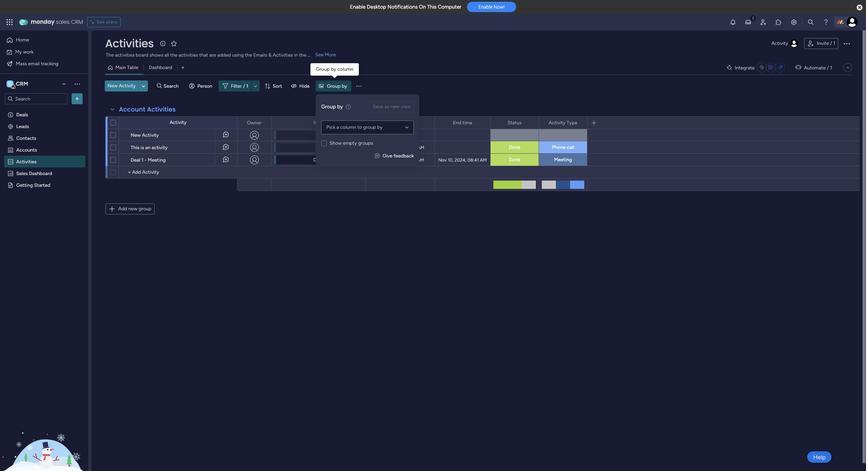Task type: describe. For each thing, give the bounding box(es) containing it.
empty
[[343, 140, 357, 146]]

nov 10, 2024, 08:41 am
[[438, 158, 487, 163]]

added
[[217, 52, 231, 58]]

list box containing deals
[[0, 107, 88, 284]]

this is an activity
[[131, 145, 168, 151]]

activity button
[[769, 38, 802, 49]]

see for see plans
[[97, 19, 105, 25]]

hide button
[[288, 81, 314, 92]]

owner
[[247, 120, 262, 126]]

menu image
[[356, 83, 362, 90]]

an
[[145, 145, 150, 151]]

invite
[[817, 40, 829, 46]]

deal 1 - meeting
[[131, 157, 166, 163]]

/ for automate
[[827, 65, 829, 71]]

accounts
[[16, 147, 37, 153]]

angle down image
[[142, 84, 145, 89]]

activity inside field
[[549, 120, 566, 126]]

c
[[8, 81, 12, 87]]

lottie animation image
[[0, 402, 88, 472]]

board
[[136, 52, 148, 58]]

2 done from the top
[[509, 157, 521, 163]]

work
[[23, 49, 34, 55]]

mass
[[16, 61, 27, 67]]

v2 user feedback image
[[375, 153, 380, 159]]

notifications
[[388, 4, 418, 10]]

dapulse close image
[[857, 4, 863, 11]]

add view image
[[182, 65, 184, 70]]

my work
[[15, 49, 34, 55]]

1 activities from the left
[[115, 52, 135, 58]]

on
[[419, 4, 426, 10]]

home
[[16, 37, 29, 43]]

08:11
[[406, 158, 416, 163]]

15
[[403, 133, 407, 138]]

jun 23, 2022, 03:00 am
[[376, 145, 424, 150]]

workspace options image
[[74, 80, 81, 87]]

the activities board shows all the activities that are added using the emails & activities in the page.
[[106, 52, 319, 58]]

contacts
[[16, 135, 36, 141]]

jun
[[376, 145, 384, 150]]

give
[[383, 153, 393, 159]]

0 vertical spatial group
[[316, 66, 330, 72]]

Start time field
[[388, 119, 413, 127]]

1 vertical spatial new activity
[[131, 132, 159, 138]]

new activity inside button
[[108, 83, 136, 89]]

nov for nov 10, 2024, 08:41 am
[[438, 158, 447, 163]]

column for by
[[338, 66, 354, 72]]

sales
[[16, 171, 28, 176]]

/ for invite
[[831, 40, 832, 46]]

is
[[141, 145, 144, 151]]

deal for deal 1 - meeting
[[131, 157, 140, 163]]

group inside add new group button
[[139, 206, 152, 212]]

1 horizontal spatial group
[[363, 125, 376, 130]]

integrate
[[735, 65, 755, 71]]

enable for enable desktop notifications on this computer
[[350, 4, 366, 10]]

3 the from the left
[[299, 52, 306, 58]]

am for jun 23, 2022, 03:00 am
[[418, 145, 424, 150]]

using
[[232, 52, 244, 58]]

1 done from the top
[[509, 145, 521, 150]]

dashboard inside list box
[[29, 171, 52, 176]]

sales
[[56, 18, 70, 26]]

time for start time
[[401, 120, 411, 126]]

see plans button
[[87, 17, 121, 27]]

nov for nov 10, 2024, 08:11 am
[[377, 158, 385, 163]]

pick a column to group by
[[326, 125, 383, 130]]

nov 10, 2024, 08:11 am
[[377, 158, 424, 163]]

notifications image
[[730, 19, 737, 26]]

search everything image
[[808, 19, 815, 26]]

1 for invite / 1
[[834, 40, 836, 46]]

table
[[127, 65, 138, 71]]

autopilot image
[[796, 63, 802, 72]]

column for a
[[340, 125, 356, 130]]

give feedback
[[383, 153, 414, 159]]

am for nov 10, 2024, 08:41 am
[[480, 158, 487, 163]]

add new group
[[118, 206, 152, 212]]

that
[[199, 52, 208, 58]]

group by inside popup button
[[327, 83, 347, 89]]

new
[[128, 206, 137, 212]]

end
[[453, 120, 462, 126]]

phone call
[[552, 145, 574, 150]]

activities right &
[[273, 52, 293, 58]]

a
[[337, 125, 339, 130]]

sales dashboard
[[16, 171, 52, 176]]

help button
[[808, 452, 832, 463]]

end time
[[453, 120, 472, 126]]

10, for nov 10, 2024, 08:41 am
[[448, 158, 454, 163]]

mass email tracking button
[[4, 58, 74, 69]]

2 activities from the left
[[179, 52, 198, 58]]

home button
[[4, 35, 74, 46]]

Item field
[[312, 119, 325, 127]]

v2 search image
[[157, 82, 162, 90]]

dapulse integrations image
[[727, 65, 732, 70]]

see more link
[[315, 52, 337, 58]]

1 vertical spatial group by
[[321, 104, 343, 110]]

lottie animation element
[[0, 402, 88, 472]]

see plans
[[97, 19, 117, 25]]

crm inside workspace selection element
[[16, 81, 28, 87]]

group by column
[[316, 66, 354, 72]]

help image
[[823, 19, 830, 26]]

public dashboard image
[[7, 170, 14, 177]]

emails
[[253, 52, 267, 58]]

1 for filter / 1
[[246, 83, 248, 89]]

activity down "account activities" field
[[170, 120, 187, 126]]

0 horizontal spatial options image
[[74, 95, 81, 102]]

2 the from the left
[[245, 52, 252, 58]]

activity
[[152, 145, 168, 151]]

add to favorites image
[[170, 40, 177, 47]]

pick
[[326, 125, 335, 130]]

my
[[15, 49, 22, 55]]

1 horizontal spatial this
[[427, 4, 437, 10]]

2022,
[[392, 145, 403, 150]]

03:00
[[404, 145, 417, 150]]

activity inside button
[[119, 83, 136, 89]]

Activities field
[[103, 36, 156, 51]]

person
[[198, 83, 212, 89]]

monday
[[31, 18, 54, 26]]

by left start
[[377, 125, 383, 130]]

v2 question mark circle o image
[[346, 103, 351, 111]]

show empty groups
[[330, 140, 373, 146]]

show
[[330, 140, 342, 146]]

hide
[[299, 83, 310, 89]]

dec
[[394, 133, 402, 138]]

1 vertical spatial this
[[131, 145, 139, 151]]

automate
[[804, 65, 826, 71]]

Account Activities field
[[117, 105, 178, 114]]

started
[[34, 182, 50, 188]]

leads
[[16, 123, 29, 129]]

group by button
[[316, 81, 351, 92]]

options image for owner
[[261, 117, 266, 129]]

public board image
[[7, 182, 14, 188]]

enable for enable now!
[[479, 4, 493, 10]]

Status field
[[506, 119, 524, 127]]

select product image
[[6, 19, 13, 26]]



Task type: vqa. For each thing, say whether or not it's contained in the screenshot.
App
no



Task type: locate. For each thing, give the bounding box(es) containing it.
0 vertical spatial new
[[108, 83, 118, 89]]

getting started
[[16, 182, 50, 188]]

crm right workspace image
[[16, 81, 28, 87]]

filter / 1
[[231, 83, 248, 89]]

0 horizontal spatial deal
[[131, 157, 140, 163]]

show board description image
[[159, 40, 167, 47]]

item
[[314, 120, 323, 126]]

1 vertical spatial see
[[315, 52, 324, 58]]

filter
[[231, 83, 242, 89]]

1 vertical spatial group
[[327, 83, 341, 89]]

meeting down phone call in the right top of the page
[[554, 157, 572, 163]]

enable left "desktop"
[[350, 4, 366, 10]]

dashboard button
[[144, 62, 177, 73]]

deals
[[16, 112, 28, 118]]

my work button
[[4, 47, 74, 58]]

1 the from the left
[[170, 52, 177, 58]]

the
[[106, 52, 114, 58]]

groups
[[358, 140, 373, 146]]

group right new in the top left of the page
[[139, 206, 152, 212]]

1 horizontal spatial /
[[827, 65, 829, 71]]

workspace image
[[7, 80, 13, 88]]

1 vertical spatial dashboard
[[29, 171, 52, 176]]

apps image
[[775, 19, 782, 26]]

new activity
[[108, 83, 136, 89], [131, 132, 159, 138]]

2024, for 08:41
[[455, 158, 467, 163]]

1 vertical spatial crm
[[16, 81, 28, 87]]

new inside button
[[108, 83, 118, 89]]

enable
[[350, 4, 366, 10], [479, 4, 493, 10]]

in
[[294, 52, 298, 58]]

group by
[[327, 83, 347, 89], [321, 104, 343, 110]]

activities down v2 search icon at left top
[[147, 105, 176, 114]]

meeting
[[554, 157, 572, 163], [148, 157, 166, 163]]

activities inside list box
[[16, 159, 37, 165]]

2 vertical spatial group
[[321, 104, 336, 110]]

dashboard up started
[[29, 171, 52, 176]]

column information image
[[356, 120, 362, 126]]

1 horizontal spatial new
[[131, 132, 141, 138]]

activities inside "account activities" field
[[147, 105, 176, 114]]

1 vertical spatial column
[[340, 125, 356, 130]]

account
[[119, 105, 145, 114]]

account activities
[[119, 105, 176, 114]]

1 horizontal spatial activities
[[179, 52, 198, 58]]

sort button
[[262, 81, 286, 92]]

see left plans at left
[[97, 19, 105, 25]]

crm right 'sales'
[[71, 18, 83, 26]]

0 vertical spatial done
[[509, 145, 521, 150]]

new activity up "is"
[[131, 132, 159, 138]]

2 deal from the left
[[314, 157, 322, 163]]

/ right automate
[[827, 65, 829, 71]]

0 horizontal spatial meeting
[[148, 157, 166, 163]]

10, left the 08:41
[[448, 158, 454, 163]]

nov down jun
[[377, 158, 385, 163]]

monday sales crm
[[31, 18, 83, 26]]

shows
[[150, 52, 163, 58]]

start time
[[390, 120, 411, 126]]

group by left v2 question mark circle o image
[[321, 104, 343, 110]]

time right 'end'
[[463, 120, 472, 126]]

/
[[831, 40, 832, 46], [827, 65, 829, 71], [243, 83, 245, 89]]

enable desktop notifications on this computer
[[350, 4, 462, 10]]

+ Add Activity  text field
[[122, 168, 234, 177]]

0 vertical spatial crm
[[71, 18, 83, 26]]

0 horizontal spatial group
[[139, 206, 152, 212]]

new
[[108, 83, 118, 89], [131, 132, 141, 138]]

0 horizontal spatial dashboard
[[29, 171, 52, 176]]

group right to
[[363, 125, 376, 130]]

group
[[316, 66, 330, 72], [327, 83, 341, 89], [321, 104, 336, 110]]

main table button
[[105, 62, 144, 73]]

collapse board header image
[[845, 65, 851, 71]]

see for see more
[[315, 52, 324, 58]]

see
[[97, 19, 105, 25], [315, 52, 324, 58]]

0 horizontal spatial new
[[108, 83, 118, 89]]

0 vertical spatial see
[[97, 19, 105, 25]]

activity inside 'popup button'
[[772, 40, 789, 46]]

activities down the accounts
[[16, 159, 37, 165]]

Search in workspace field
[[15, 95, 58, 103]]

all
[[164, 52, 169, 58]]

page.
[[308, 52, 319, 58]]

this right on
[[427, 4, 437, 10]]

activity
[[772, 40, 789, 46], [119, 83, 136, 89], [170, 120, 187, 126], [549, 120, 566, 126], [142, 132, 159, 138]]

1 horizontal spatial crm
[[71, 18, 83, 26]]

1 vertical spatial done
[[509, 157, 521, 163]]

dec 15
[[394, 133, 407, 138]]

activity left angle down image
[[119, 83, 136, 89]]

1 vertical spatial group
[[139, 206, 152, 212]]

2 horizontal spatial the
[[299, 52, 306, 58]]

0 vertical spatial column
[[338, 66, 354, 72]]

status
[[508, 120, 522, 126]]

enable now! button
[[467, 2, 516, 12]]

new activity down main table button in the left of the page
[[108, 83, 136, 89]]

am right 08:11
[[417, 158, 424, 163]]

see left 'more'
[[315, 52, 324, 58]]

0 horizontal spatial activities
[[115, 52, 135, 58]]

sort
[[273, 83, 282, 89]]

call
[[567, 145, 574, 150]]

2 nov from the left
[[438, 158, 447, 163]]

group inside popup button
[[327, 83, 341, 89]]

phone
[[552, 145, 566, 150]]

23,
[[385, 145, 391, 150]]

activity up this is an activity
[[142, 132, 159, 138]]

emails settings image
[[791, 19, 798, 26]]

2 time from the left
[[463, 120, 472, 126]]

10, right "v2 user feedback" image
[[386, 158, 392, 163]]

to
[[357, 125, 362, 130]]

activity left type
[[549, 120, 566, 126]]

0 vertical spatial new activity
[[108, 83, 136, 89]]

dashboard inside button
[[149, 65, 172, 71]]

dashboard down shows
[[149, 65, 172, 71]]

1
[[834, 40, 836, 46], [830, 65, 832, 71], [246, 83, 248, 89], [141, 157, 143, 163], [323, 157, 325, 163]]

1 horizontal spatial 10,
[[448, 158, 454, 163]]

1 vertical spatial options image
[[425, 117, 430, 129]]

email
[[28, 61, 40, 67]]

getting
[[16, 182, 33, 188]]

0 vertical spatial this
[[427, 4, 437, 10]]

/ for filter
[[243, 83, 245, 89]]

workspace selection element
[[7, 80, 29, 89]]

0 vertical spatial group
[[363, 125, 376, 130]]

add
[[118, 206, 127, 212]]

person button
[[186, 81, 216, 92]]

automate / 1
[[804, 65, 832, 71]]

0 horizontal spatial options image
[[425, 117, 430, 129]]

2 horizontal spatial /
[[831, 40, 832, 46]]

0 vertical spatial group by
[[327, 83, 347, 89]]

add new group button
[[105, 204, 155, 215]]

0 horizontal spatial 2024,
[[393, 158, 405, 163]]

1 vertical spatial /
[[827, 65, 829, 71]]

2 2024, from the left
[[455, 158, 467, 163]]

/ right the filter
[[243, 83, 245, 89]]

help
[[814, 454, 826, 461]]

deal 1
[[314, 157, 325, 163]]

1 horizontal spatial the
[[245, 52, 252, 58]]

Owner field
[[245, 119, 263, 127]]

time
[[401, 120, 411, 126], [463, 120, 472, 126]]

this left "is"
[[131, 145, 139, 151]]

dashboard
[[149, 65, 172, 71], [29, 171, 52, 176]]

1 horizontal spatial nov
[[438, 158, 447, 163]]

0 vertical spatial /
[[831, 40, 832, 46]]

crm
[[71, 18, 83, 26], [16, 81, 28, 87]]

1 for automate / 1
[[830, 65, 832, 71]]

1 time from the left
[[401, 120, 411, 126]]

1 horizontal spatial meeting
[[554, 157, 572, 163]]

2 vertical spatial /
[[243, 83, 245, 89]]

0 horizontal spatial the
[[170, 52, 177, 58]]

christina overa image
[[847, 17, 858, 28]]

nov
[[377, 158, 385, 163], [438, 158, 447, 163]]

meeting right -
[[148, 157, 166, 163]]

invite / 1 button
[[804, 38, 839, 49]]

mass email tracking
[[16, 61, 58, 67]]

activities up the add view image
[[179, 52, 198, 58]]

desktop
[[367, 4, 386, 10]]

options image for activity type
[[578, 117, 582, 129]]

0 horizontal spatial enable
[[350, 4, 366, 10]]

new activity button
[[105, 81, 138, 92]]

activity down 'apps' image
[[772, 40, 789, 46]]

the right in
[[299, 52, 306, 58]]

1 deal from the left
[[131, 157, 140, 163]]

1 2024, from the left
[[393, 158, 405, 163]]

options image
[[74, 95, 81, 102], [261, 117, 266, 129], [578, 117, 582, 129]]

0 horizontal spatial nov
[[377, 158, 385, 163]]

are
[[209, 52, 216, 58]]

Search field
[[162, 81, 183, 91]]

start
[[390, 120, 400, 126]]

&
[[268, 52, 272, 58]]

group down group by column
[[327, 83, 341, 89]]

0 horizontal spatial 10,
[[386, 158, 392, 163]]

group up item
[[321, 104, 336, 110]]

1 image
[[750, 14, 756, 22]]

main table
[[116, 65, 138, 71]]

1 nov from the left
[[377, 158, 385, 163]]

1 horizontal spatial 2024,
[[455, 158, 467, 163]]

time inside field
[[401, 120, 411, 126]]

1 horizontal spatial enable
[[479, 4, 493, 10]]

deal
[[131, 157, 140, 163], [314, 157, 322, 163]]

by inside popup button
[[342, 83, 347, 89]]

options image right invite / 1
[[843, 39, 851, 48]]

1 horizontal spatial time
[[463, 120, 472, 126]]

time right start
[[401, 120, 411, 126]]

by down 'more'
[[331, 66, 336, 72]]

-
[[145, 157, 147, 163]]

2024, for 08:11
[[393, 158, 405, 163]]

enable left now! at top
[[479, 4, 493, 10]]

am right the 08:41
[[480, 158, 487, 163]]

am right 03:00
[[418, 145, 424, 150]]

nov left the 08:41
[[438, 158, 447, 163]]

Activity Type field
[[547, 119, 579, 127]]

deal for deal 1
[[314, 157, 322, 163]]

arrow down image
[[251, 82, 260, 90]]

10, for nov 10, 2024, 08:11 am
[[386, 158, 392, 163]]

by left v2 question mark circle o image
[[337, 104, 343, 110]]

/ inside button
[[831, 40, 832, 46]]

list box
[[0, 107, 88, 284]]

now!
[[494, 4, 505, 10]]

invite members image
[[760, 19, 767, 26]]

time for end time
[[463, 120, 472, 126]]

options image
[[843, 39, 851, 48], [425, 117, 430, 129]]

0 vertical spatial options image
[[843, 39, 851, 48]]

1 horizontal spatial dashboard
[[149, 65, 172, 71]]

End time field
[[451, 119, 474, 127]]

column up group by popup button
[[338, 66, 354, 72]]

the right all
[[170, 52, 177, 58]]

0 vertical spatial dashboard
[[149, 65, 172, 71]]

enable now!
[[479, 4, 505, 10]]

options image right start time field
[[425, 117, 430, 129]]

1 horizontal spatial options image
[[261, 117, 266, 129]]

2 horizontal spatial options image
[[578, 117, 582, 129]]

0 horizontal spatial see
[[97, 19, 105, 25]]

/ right invite
[[831, 40, 832, 46]]

0 horizontal spatial this
[[131, 145, 139, 151]]

1 10, from the left
[[386, 158, 392, 163]]

new down main on the left top of page
[[108, 83, 118, 89]]

type
[[567, 120, 578, 126]]

0 horizontal spatial crm
[[16, 81, 28, 87]]

the right the using
[[245, 52, 252, 58]]

1 horizontal spatial see
[[315, 52, 324, 58]]

time inside field
[[463, 120, 472, 126]]

inbox image
[[745, 19, 752, 26]]

column right 'a'
[[340, 125, 356, 130]]

2024, right "give" on the left of the page
[[393, 158, 405, 163]]

1 vertical spatial new
[[131, 132, 141, 138]]

activities up main table button in the left of the page
[[115, 52, 135, 58]]

by left menu image
[[342, 83, 347, 89]]

see inside button
[[97, 19, 105, 25]]

group by down group by column
[[327, 83, 347, 89]]

1 horizontal spatial deal
[[314, 157, 322, 163]]

see more
[[315, 52, 336, 58]]

2024, left the 08:41
[[455, 158, 467, 163]]

group down see more link
[[316, 66, 330, 72]]

new up "is"
[[131, 132, 141, 138]]

activities up board
[[105, 36, 154, 51]]

0 horizontal spatial /
[[243, 83, 245, 89]]

1 horizontal spatial options image
[[843, 39, 851, 48]]

enable inside button
[[479, 4, 493, 10]]

feedback
[[394, 153, 414, 159]]

2 10, from the left
[[448, 158, 454, 163]]

plans
[[106, 19, 117, 25]]

1 inside button
[[834, 40, 836, 46]]

am for nov 10, 2024, 08:11 am
[[417, 158, 424, 163]]

0 horizontal spatial time
[[401, 120, 411, 126]]

option
[[0, 108, 88, 110]]



